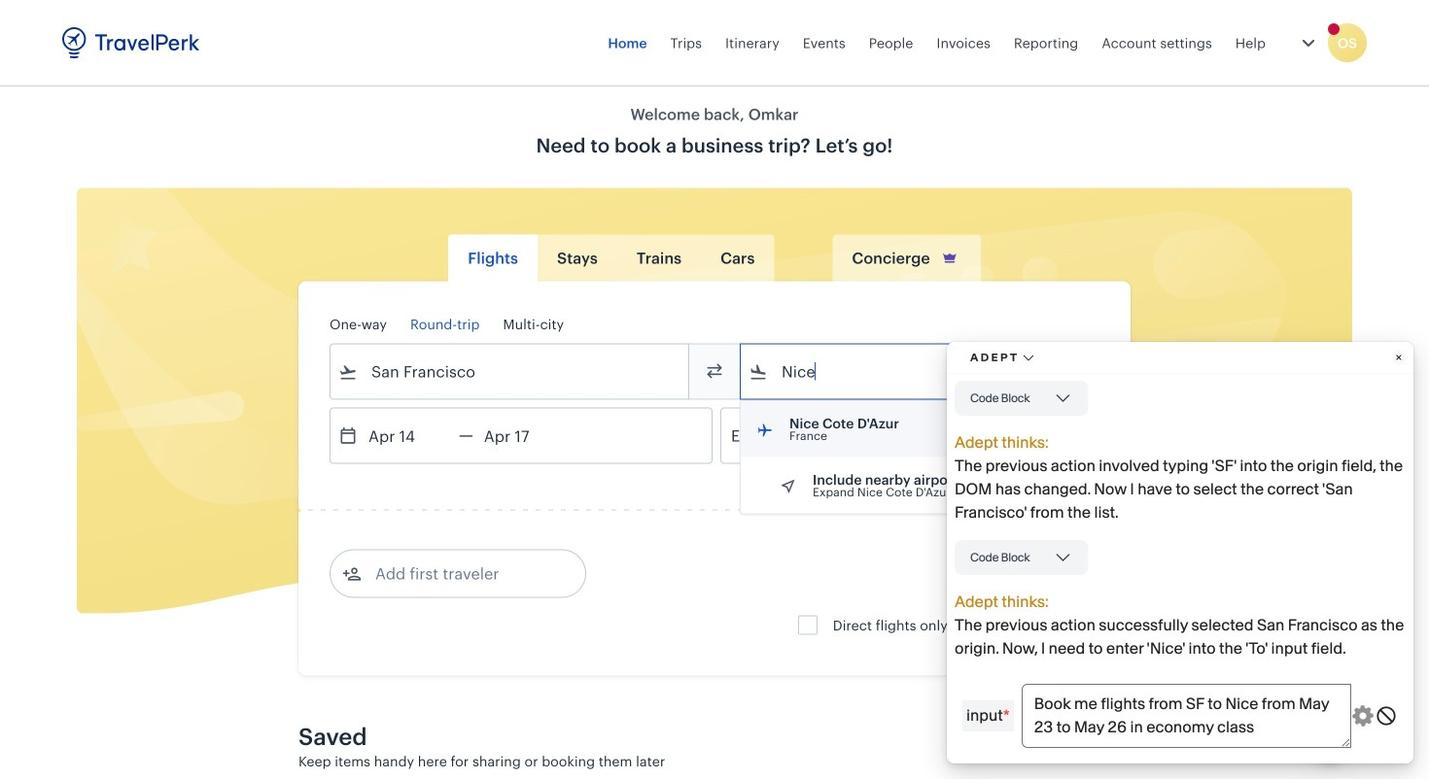 Task type: describe. For each thing, give the bounding box(es) containing it.
To search field
[[768, 356, 1074, 388]]

Depart text field
[[358, 409, 459, 463]]

Add first traveler search field
[[362, 559, 564, 590]]



Task type: locate. For each thing, give the bounding box(es) containing it.
Return text field
[[473, 409, 575, 463]]

From search field
[[358, 356, 663, 388]]



